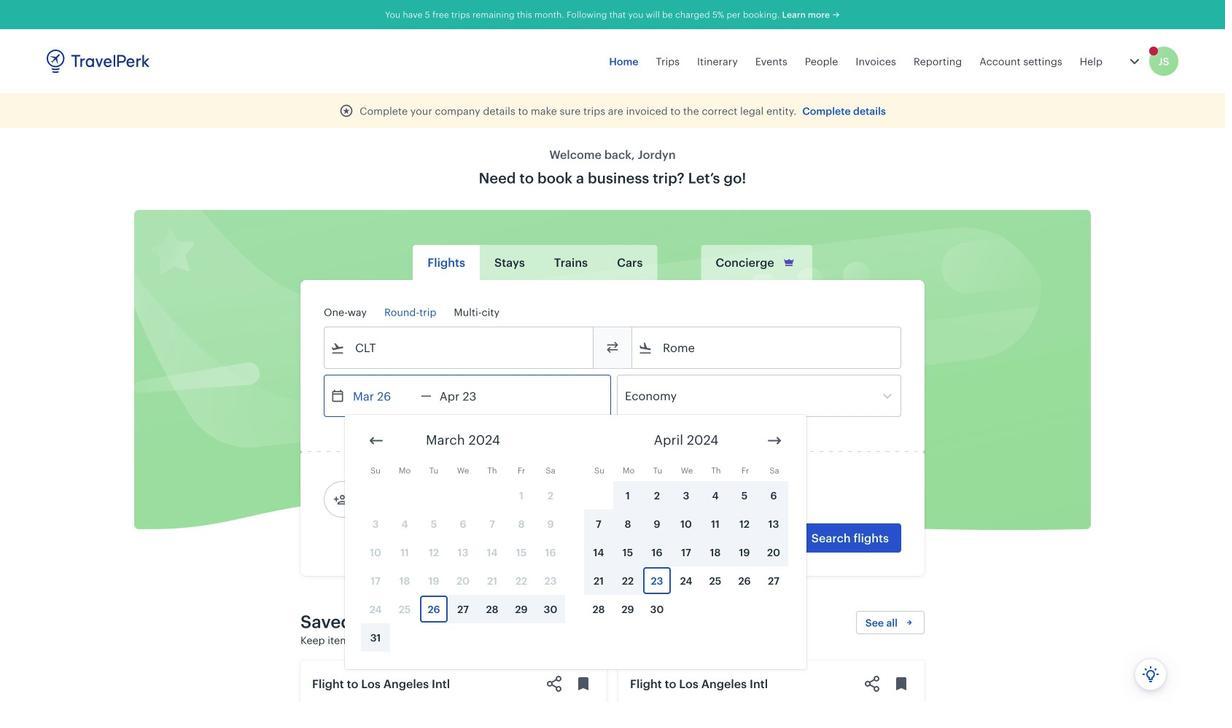 Task type: locate. For each thing, give the bounding box(es) containing it.
To search field
[[653, 336, 882, 360]]

calendar application
[[345, 415, 1225, 670]]

Return text field
[[432, 376, 507, 416]]



Task type: describe. For each thing, give the bounding box(es) containing it.
From search field
[[345, 336, 574, 360]]

Depart text field
[[345, 376, 421, 416]]

move backward to switch to the previous month. image
[[368, 432, 385, 450]]

move forward to switch to the next month. image
[[766, 432, 783, 450]]

Add first traveler search field
[[348, 488, 500, 511]]



